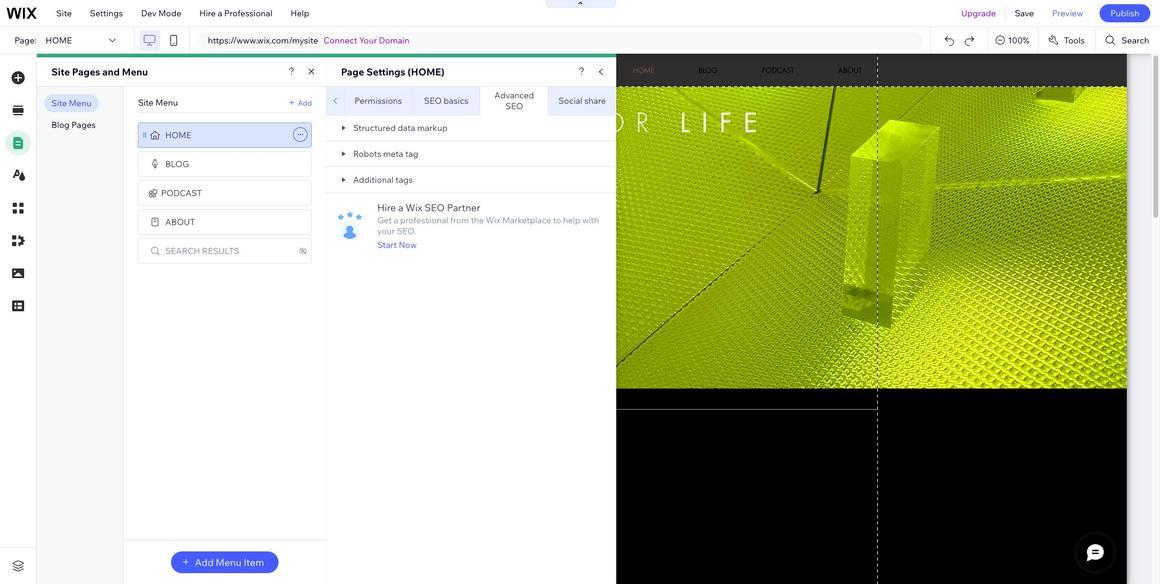 Task type: describe. For each thing, give the bounding box(es) containing it.
menu inside 'button'
[[216, 557, 241, 569]]

hire for professional
[[199, 8, 216, 19]]

from
[[450, 215, 469, 226]]

add menu item
[[195, 557, 264, 569]]

0 vertical spatial wix
[[406, 202, 422, 214]]

podcast
[[161, 188, 202, 199]]

robots meta tag
[[353, 149, 418, 160]]

structured data markup
[[353, 123, 448, 134]]

permissions
[[355, 95, 402, 106]]

tools
[[1064, 35, 1085, 46]]

0 horizontal spatial site menu
[[51, 98, 91, 109]]

2 vertical spatial a
[[394, 215, 398, 226]]

seo.
[[397, 226, 416, 237]]

connect
[[324, 35, 357, 46]]

a for wix
[[398, 202, 403, 214]]

blog
[[165, 159, 189, 170]]

blog
[[51, 120, 70, 131]]

your
[[377, 226, 395, 237]]

https://www.wix.com/mysite
[[208, 35, 318, 46]]

and
[[102, 66, 120, 78]]

search results
[[165, 246, 239, 257]]

mode
[[158, 8, 181, 19]]

100% button
[[989, 27, 1038, 54]]

about
[[165, 217, 195, 228]]

advanced / expert illustration image
[[327, 193, 363, 241]]

1 vertical spatial settings
[[366, 66, 405, 78]]

publish button
[[1100, 4, 1151, 22]]

pages for blog
[[71, 120, 96, 131]]

social
[[559, 95, 583, 106]]

publish
[[1111, 8, 1140, 19]]

domain
[[379, 35, 409, 46]]

dev mode
[[141, 8, 181, 19]]

preview button
[[1043, 0, 1092, 27]]

tag
[[405, 149, 418, 160]]

https://www.wix.com/mysite connect your domain
[[208, 35, 409, 46]]

upgrade
[[961, 8, 996, 19]]

seo inside hire a wix seo partner get a professional from the wix marketplace to help with your seo. start now
[[425, 202, 445, 214]]

add for add
[[298, 98, 312, 107]]

data
[[398, 123, 415, 134]]

social share
[[559, 95, 606, 106]]

dev
[[141, 8, 157, 19]]

(home)
[[408, 66, 445, 78]]

markup
[[417, 123, 448, 134]]

marketplace
[[502, 215, 551, 226]]

site pages and menu
[[51, 66, 148, 78]]

additional
[[353, 175, 394, 186]]



Task type: locate. For each thing, give the bounding box(es) containing it.
1 vertical spatial pages
[[71, 120, 96, 131]]

get
[[377, 215, 392, 226]]

1 vertical spatial a
[[398, 202, 403, 214]]

help
[[291, 8, 309, 19]]

1 horizontal spatial site menu
[[138, 97, 178, 108]]

preview
[[1052, 8, 1083, 19]]

item
[[244, 557, 264, 569]]

hire up get
[[377, 202, 396, 214]]

a right get
[[394, 215, 398, 226]]

meta
[[383, 149, 403, 160]]

start now link
[[377, 240, 417, 251]]

professional
[[224, 8, 272, 19]]

search
[[1122, 35, 1149, 46]]

1 vertical spatial wix
[[486, 215, 501, 226]]

start
[[377, 240, 397, 251]]

hire for wix
[[377, 202, 396, 214]]

share
[[584, 95, 606, 106]]

0 vertical spatial settings
[[90, 8, 123, 19]]

search button
[[1096, 27, 1160, 54]]

blog pages
[[51, 120, 96, 131]]

menu
[[122, 66, 148, 78], [155, 97, 178, 108], [69, 98, 91, 109], [216, 557, 241, 569]]

help
[[563, 215, 580, 226]]

search
[[165, 246, 200, 257]]

save button
[[1006, 0, 1043, 27]]

0 vertical spatial home
[[46, 35, 72, 46]]

1 horizontal spatial home
[[165, 130, 191, 141]]

robots
[[353, 149, 381, 160]]

seo inside advanced seo
[[505, 101, 523, 112]]

partner
[[447, 202, 480, 214]]

hire a professional
[[199, 8, 272, 19]]

settings
[[90, 8, 123, 19], [366, 66, 405, 78]]

hire right mode
[[199, 8, 216, 19]]

pages
[[72, 66, 100, 78], [71, 120, 96, 131]]

tools button
[[1039, 27, 1096, 54]]

0 horizontal spatial add
[[195, 557, 214, 569]]

site
[[56, 8, 72, 19], [51, 66, 70, 78], [138, 97, 154, 108], [51, 98, 67, 109]]

seo
[[424, 95, 442, 106], [505, 101, 523, 112], [425, 202, 445, 214]]

home up "blog"
[[165, 130, 191, 141]]

wix up professional at top left
[[406, 202, 422, 214]]

tags
[[396, 175, 413, 186]]

1 vertical spatial add
[[195, 557, 214, 569]]

add for add menu item
[[195, 557, 214, 569]]

advanced
[[495, 90, 534, 101]]

0 horizontal spatial hire
[[199, 8, 216, 19]]

100%
[[1008, 35, 1030, 46]]

seo basics
[[424, 95, 469, 106]]

a left professional
[[218, 8, 222, 19]]

hire
[[199, 8, 216, 19], [377, 202, 396, 214]]

pages for site
[[72, 66, 100, 78]]

add
[[298, 98, 312, 107], [195, 557, 214, 569]]

seo up professional at top left
[[425, 202, 445, 214]]

settings left 'dev'
[[90, 8, 123, 19]]

settings up permissions
[[366, 66, 405, 78]]

professional
[[400, 215, 448, 226]]

seo left social
[[505, 101, 523, 112]]

a for professional
[[218, 8, 222, 19]]

hire a wix seo partner get a professional from the wix marketplace to help with your seo. start now
[[377, 202, 599, 251]]

0 vertical spatial a
[[218, 8, 222, 19]]

additional tags
[[353, 175, 413, 186]]

1 horizontal spatial wix
[[486, 215, 501, 226]]

the
[[471, 215, 484, 226]]

0 horizontal spatial wix
[[406, 202, 422, 214]]

0 vertical spatial pages
[[72, 66, 100, 78]]

structured
[[353, 123, 396, 134]]

page settings (home)
[[341, 66, 445, 78]]

pages right blog
[[71, 120, 96, 131]]

site menu
[[138, 97, 178, 108], [51, 98, 91, 109]]

1 vertical spatial hire
[[377, 202, 396, 214]]

now
[[399, 240, 417, 251]]

add menu item button
[[171, 552, 279, 574]]

advanced seo
[[495, 90, 534, 112]]

add inside add menu item 'button'
[[195, 557, 214, 569]]

hire inside hire a wix seo partner get a professional from the wix marketplace to help with your seo. start now
[[377, 202, 396, 214]]

page
[[341, 66, 364, 78]]

wix right the
[[486, 215, 501, 226]]

seo left basics
[[424, 95, 442, 106]]

pages left the and
[[72, 66, 100, 78]]

with
[[582, 215, 599, 226]]

home up site pages and menu
[[46, 35, 72, 46]]

home
[[46, 35, 72, 46], [165, 130, 191, 141]]

0 horizontal spatial home
[[46, 35, 72, 46]]

1 horizontal spatial add
[[298, 98, 312, 107]]

wix
[[406, 202, 422, 214], [486, 215, 501, 226]]

a
[[218, 8, 222, 19], [398, 202, 403, 214], [394, 215, 398, 226]]

basics
[[444, 95, 469, 106]]

1 horizontal spatial settings
[[366, 66, 405, 78]]

to
[[553, 215, 561, 226]]

1 horizontal spatial hire
[[377, 202, 396, 214]]

0 vertical spatial add
[[298, 98, 312, 107]]

0 vertical spatial hire
[[199, 8, 216, 19]]

1 vertical spatial home
[[165, 130, 191, 141]]

0 horizontal spatial settings
[[90, 8, 123, 19]]

results
[[202, 246, 239, 257]]

your
[[359, 35, 377, 46]]

save
[[1015, 8, 1034, 19]]

a up seo.
[[398, 202, 403, 214]]



Task type: vqa. For each thing, say whether or not it's contained in the screenshot.
bottommost HIRE
yes



